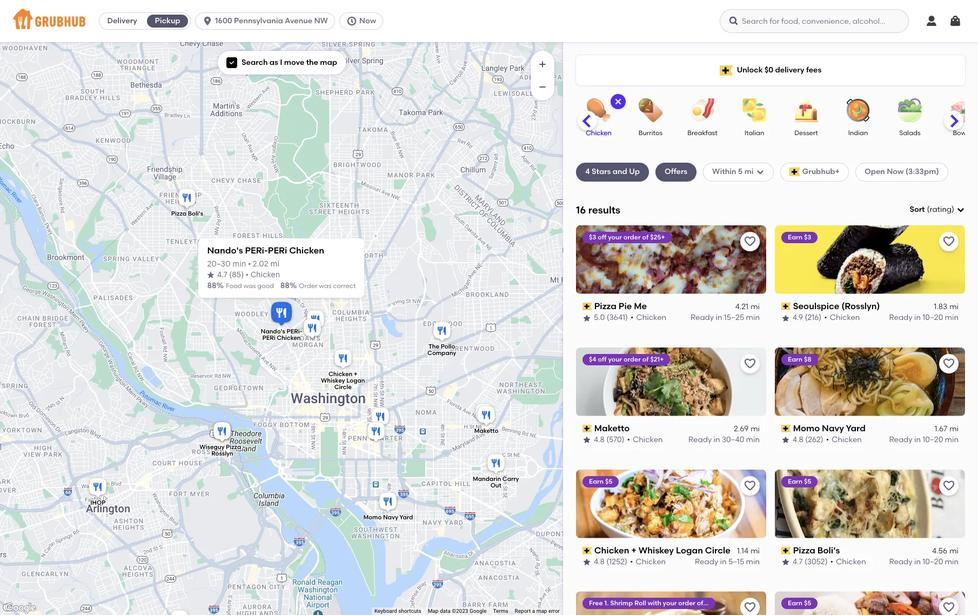 Task type: describe. For each thing, give the bounding box(es) containing it.
mi for pizza boli's
[[950, 547, 959, 556]]

• chicken for navy
[[827, 435, 862, 445]]

1 horizontal spatial chicken + whiskey logan circle
[[595, 545, 731, 556]]

min for (rosslyn)
[[945, 313, 959, 322]]

5–15
[[729, 557, 745, 567]]

delivery
[[107, 16, 137, 25]]

in for chicken + whiskey logan circle
[[720, 557, 727, 567]]

ready for chicken + whiskey logan circle
[[695, 557, 719, 567]]

error
[[549, 608, 560, 614]]

• for seoulspice (rosslyn)
[[825, 313, 828, 322]]

nw
[[314, 16, 328, 25]]

(216)
[[805, 313, 822, 322]]

mi inside the nando's peri-peri chicken 20–30 min • 2.02 mi
[[271, 260, 280, 268]]

1 horizontal spatial svg image
[[614, 97, 623, 106]]

and
[[613, 167, 628, 176]]

4.8 for chicken + whiskey logan circle
[[594, 557, 605, 567]]

within 5 mi
[[713, 167, 754, 176]]

rating
[[930, 205, 952, 214]]

pizza boli's inside map region
[[171, 210, 203, 217]]

• for maketto
[[627, 435, 630, 445]]

momo navy yard inside map region
[[364, 514, 413, 521]]

logan inside map region
[[347, 377, 365, 385]]

pollo
[[441, 343, 455, 350]]

( for 85
[[230, 271, 232, 279]]

1 $3 from the left
[[589, 233, 597, 241]]

4.56 mi
[[933, 547, 959, 556]]

1 horizontal spatial momo
[[793, 423, 820, 433]]

salads
[[900, 129, 921, 137]]

pizza pie me
[[595, 301, 647, 311]]

data
[[440, 608, 451, 614]]

1 horizontal spatial momo navy yard
[[793, 423, 866, 433]]

momo navy yard logo image
[[775, 347, 966, 416]]

star icon image for chicken + whiskey logan circle
[[583, 558, 591, 567]]

wiseguy pizza - rosslyn
[[200, 444, 245, 458]]

0 vertical spatial navy
[[822, 423, 845, 433]]

min inside the nando's peri-peri chicken 20–30 min • 2.02 mi
[[233, 260, 246, 268]]

(3052)
[[805, 557, 828, 567]]

within
[[713, 167, 737, 176]]

now inside now button
[[359, 16, 376, 25]]

ihop image
[[87, 476, 109, 500]]

svg image inside field
[[957, 206, 966, 214]]

up
[[629, 167, 640, 176]]

out
[[491, 482, 502, 489]]

• chicken for +
[[630, 557, 666, 567]]

search as i move the map
[[242, 58, 337, 67]]

(3641)
[[607, 313, 628, 322]]

seoulspice (rosslyn) image
[[211, 421, 233, 444]]

5.0 (3641)
[[594, 313, 628, 322]]

ihop
[[90, 500, 106, 507]]

subscription pass image for seoulspice (rosslyn)
[[782, 303, 791, 310]]

subscription pass image for pizza pie me
[[583, 303, 592, 310]]

pickup button
[[145, 12, 190, 30]]

report
[[515, 608, 531, 614]]

map data ©2023 google
[[428, 608, 487, 614]]

main navigation navigation
[[0, 0, 979, 42]]

earn $5 for pizza
[[788, 478, 812, 485]]

$5 down 4.7 (3052)
[[804, 600, 812, 607]]

min down the 2.69 mi
[[746, 435, 760, 445]]

peri for nando's peri-peri chicken 20–30 min • 2.02 mi
[[268, 245, 287, 256]]

star icon image for seoulspice (rosslyn)
[[782, 314, 790, 323]]

breakfast
[[688, 129, 718, 137]]

4.9
[[793, 313, 803, 322]]

grubhub plus flag logo image for grubhub+
[[790, 168, 801, 176]]

1 vertical spatial boli's
[[818, 545, 840, 556]]

subscription pass image for maketto
[[583, 425, 592, 432]]

in for maketto
[[714, 435, 720, 445]]

16
[[576, 204, 586, 216]]

terms
[[493, 608, 509, 614]]

-
[[243, 444, 245, 451]]

star icon image for pizza pie me
[[583, 314, 591, 323]]

keyboard
[[375, 608, 397, 614]]

seoulspice image
[[365, 421, 387, 444]]

min for navy
[[945, 435, 959, 445]]

) for sort ( rating )
[[952, 205, 955, 214]]

tigo's image
[[474, 402, 495, 426]]

maketto logo image
[[576, 347, 767, 416]]

map region
[[0, 0, 608, 615]]

4.8 for momo navy yard
[[793, 435, 804, 445]]

in for seoulspice (rosslyn)
[[915, 313, 921, 322]]

star icon image for maketto
[[583, 436, 591, 445]]

$5 for pizza
[[804, 478, 812, 485]]

% for 88 % order was correct
[[290, 281, 297, 290]]

grubhub plus flag logo image for unlock $0 delivery fees
[[720, 65, 733, 75]]

chicken down the me
[[637, 313, 667, 322]]

earn for momo navy yard
[[788, 356, 803, 363]]

1.67
[[935, 424, 948, 434]]

carry
[[503, 476, 519, 483]]

earn $5 for chicken
[[589, 478, 613, 485]]

peri- for nando's peri- peri chicken the pollo company
[[287, 328, 302, 335]]

food
[[226, 282, 242, 290]]

unlock
[[737, 65, 763, 75]]

30–40
[[722, 435, 745, 445]]

breakfast image
[[684, 98, 722, 122]]

©2023
[[452, 608, 468, 614]]

your for maketto
[[608, 356, 622, 363]]

15–25
[[724, 313, 745, 322]]

subscription pass image for pizza boli's
[[782, 547, 791, 555]]

(3:33pm)
[[906, 167, 939, 176]]

with
[[648, 600, 662, 607]]

seoulspice (rosslyn) logo image
[[775, 225, 966, 294]]

$30+
[[705, 600, 721, 607]]

chicken image
[[580, 98, 618, 122]]

wiseguy pizza - rosslyn image
[[211, 421, 233, 444]]

delivery
[[776, 65, 805, 75]]

2 vertical spatial of
[[697, 600, 704, 607]]

1 vertical spatial logan
[[676, 545, 703, 556]]

mandarin
[[473, 476, 501, 483]]

good
[[258, 282, 274, 290]]

ready for seoulspice (rosslyn)
[[890, 313, 913, 322]]

keyboard shortcuts button
[[375, 608, 421, 615]]

4.7 for 4.7 (3052)
[[793, 557, 803, 567]]

italian
[[745, 129, 765, 137]]

1 horizontal spatial maketto
[[595, 423, 630, 433]]

1600
[[215, 16, 232, 25]]

nando's peri-peri chicken 20–30 min • 2.02 mi
[[207, 245, 324, 268]]

chicken down nando's peri- peri chicken the pollo company on the left of the page
[[329, 371, 353, 378]]

ready for pizza pie me
[[691, 313, 714, 322]]

+ inside map region
[[354, 371, 358, 378]]

boli's inside map region
[[188, 210, 203, 217]]

1 horizontal spatial whiskey
[[639, 545, 674, 556]]

• chicken for pie
[[631, 313, 667, 322]]

save this restaurant button for maketto
[[741, 354, 760, 373]]

85
[[232, 271, 241, 279]]

save this restaurant image for chicken + whiskey logan circle
[[744, 479, 757, 492]]

2.02
[[253, 260, 268, 268]]

rating image
[[207, 271, 215, 278]]

search
[[242, 58, 268, 67]]

nando's for nando's peri-peri chicken 20–30 min • 2.02 mi
[[207, 245, 243, 256]]

1.14
[[737, 547, 749, 556]]

earn $3
[[788, 233, 812, 241]]

10–20 for seoulspice (rosslyn)
[[923, 313, 944, 322]]

1 vertical spatial svg image
[[229, 60, 235, 66]]

a
[[532, 608, 535, 614]]

1600 pennsylvania avenue nw button
[[195, 12, 339, 30]]

• for chicken + whiskey logan circle
[[630, 557, 633, 567]]

$21+
[[651, 356, 664, 363]]

4.8 for maketto
[[594, 435, 605, 445]]

sort ( rating )
[[910, 205, 955, 214]]

indian
[[849, 129, 868, 137]]

88 % order was correct
[[280, 281, 356, 290]]

maketto inside map region
[[474, 428, 499, 435]]

save this restaurant image for pizza pie me
[[744, 235, 757, 248]]

16 results
[[576, 204, 621, 216]]

roll
[[635, 600, 647, 607]]

nando's for nando's peri- peri chicken the pollo company
[[261, 328, 285, 335]]

rosslyn
[[211, 451, 233, 458]]

keyboard shortcuts
[[375, 608, 421, 614]]

google image
[[3, 601, 38, 615]]

ready in 30–40 min
[[689, 435, 760, 445]]

pennsylvania
[[234, 16, 283, 25]]

• right 85 at the left of the page
[[246, 271, 249, 279]]

• chicken for boli's
[[831, 557, 866, 567]]

chicken right (3052)
[[836, 557, 866, 567]]

bowls image
[[943, 98, 979, 122]]

4.8 (1252)
[[594, 557, 628, 567]]

earn $8
[[788, 356, 812, 363]]

salads image
[[892, 98, 929, 122]]

4.9 (216)
[[793, 313, 822, 322]]

( for rating
[[927, 205, 930, 214]]

1.83 mi
[[934, 302, 959, 311]]

earn $5 down 4.7 (3052)
[[788, 600, 812, 607]]

10–20 for pizza boli's
[[923, 557, 944, 567]]

save this restaurant button for pizza boli's
[[940, 476, 959, 496]]

was for 88 % food was good
[[244, 282, 256, 290]]

nando's peri-peri chicken image
[[269, 300, 295, 329]]

10–20 for momo navy yard
[[923, 435, 944, 445]]

4.7 for 4.7 ( 85 )
[[217, 271, 228, 279]]

seoulspice (rosslyn)
[[793, 301, 880, 311]]

the
[[306, 58, 318, 67]]

4 stars and up
[[586, 167, 640, 176]]

mandarin carry out logo image
[[576, 592, 767, 615]]

off for pizza pie me
[[598, 233, 607, 241]]

fees
[[807, 65, 822, 75]]

pickup
[[155, 16, 180, 25]]



Task type: locate. For each thing, give the bounding box(es) containing it.
pizza boli's logo image
[[775, 470, 966, 538]]

svg image inside 1600 pennsylvania avenue nw button
[[202, 16, 213, 26]]

free 1. shrimp roll with your order of $30+
[[589, 600, 721, 607]]

) for 4.7 ( 85 )
[[241, 271, 244, 279]]

momo inside map region
[[364, 514, 382, 521]]

1.67 mi
[[935, 424, 959, 434]]

mi for maketto
[[751, 424, 760, 434]]

ready in 15–25 min
[[691, 313, 760, 322]]

jyoti indian cuisine image
[[302, 317, 323, 341]]

(570)
[[607, 435, 625, 445]]

1 horizontal spatial )
[[952, 205, 955, 214]]

ready in 10–20 min for seoulspice (rosslyn)
[[890, 313, 959, 322]]

subscription pass image
[[583, 303, 592, 310], [782, 425, 791, 432], [583, 547, 592, 555], [782, 547, 791, 555]]

mi right 1.67
[[950, 424, 959, 434]]

$5 for chicken
[[605, 478, 613, 485]]

0 horizontal spatial was
[[244, 282, 256, 290]]

chicken down chicken image at the right of the page
[[586, 129, 612, 137]]

+
[[354, 371, 358, 378], [632, 545, 637, 556]]

svg image
[[926, 15, 939, 28], [229, 60, 235, 66], [614, 97, 623, 106]]

2 horizontal spatial svg image
[[926, 15, 939, 28]]

mi right 1.83
[[950, 302, 959, 311]]

ready in 10–20 min down 4.56
[[890, 557, 959, 567]]

order
[[299, 282, 318, 290]]

0 horizontal spatial map
[[320, 58, 337, 67]]

mi for pizza pie me
[[751, 302, 760, 311]]

your right with
[[663, 600, 677, 607]]

order left $30+
[[679, 600, 696, 607]]

correct
[[333, 282, 356, 290]]

chicken down nando's peri-peri chicken image
[[277, 334, 301, 341]]

was right food
[[244, 282, 256, 290]]

1 vertical spatial circle
[[705, 545, 731, 556]]

1 off from the top
[[598, 233, 607, 241]]

4.7 ( 85 )
[[217, 271, 244, 279]]

italian image
[[736, 98, 774, 122]]

1 horizontal spatial circle
[[705, 545, 731, 556]]

peri- inside nando's peri- peri chicken the pollo company
[[287, 328, 302, 335]]

star icon image left 4.7 (3052)
[[782, 558, 790, 567]]

0 vertical spatial order
[[624, 233, 641, 241]]

0 horizontal spatial 4.7
[[217, 271, 228, 279]]

0 horizontal spatial whiskey
[[321, 377, 345, 385]]

1 vertical spatial yard
[[400, 514, 413, 521]]

peri inside nando's peri- peri chicken the pollo company
[[262, 334, 276, 341]]

chicken up 4.8 (1252)
[[595, 545, 630, 556]]

1 ready in 10–20 min from the top
[[890, 313, 959, 322]]

1 horizontal spatial yard
[[846, 423, 866, 433]]

0 vertical spatial your
[[608, 233, 622, 241]]

2 % from the left
[[290, 281, 297, 290]]

now button
[[339, 12, 388, 30]]

subscription pass image for momo navy yard
[[782, 425, 791, 432]]

0 horizontal spatial $3
[[589, 233, 597, 241]]

chicken up good
[[251, 271, 280, 279]]

0 horizontal spatial yard
[[400, 514, 413, 521]]

3 10–20 from the top
[[923, 557, 944, 567]]

10–20 down 1.67
[[923, 435, 944, 445]]

• right (570)
[[627, 435, 630, 445]]

chicken + whiskey logan circle inside map region
[[321, 371, 365, 391]]

nando's peri- peri chicken the pollo company
[[261, 328, 456, 357]]

pizza boli's image
[[176, 187, 198, 211]]

save this restaurant button for chicken + whiskey logan circle
[[741, 476, 760, 496]]

save this restaurant image for maketto
[[744, 357, 757, 370]]

subscription pass image left pizza pie me
[[583, 303, 592, 310]]

maketto image
[[476, 404, 497, 428]]

maketto down tigo's image
[[474, 428, 499, 435]]

grubhub plus flag logo image
[[720, 65, 733, 75], [790, 168, 801, 176]]

0 horizontal spatial now
[[359, 16, 376, 25]]

1 vertical spatial of
[[643, 356, 649, 363]]

0 horizontal spatial logan
[[347, 377, 365, 385]]

none field containing sort
[[910, 204, 966, 215]]

0 horizontal spatial maketto
[[474, 428, 499, 435]]

4.7 right rating image
[[217, 271, 228, 279]]

results
[[589, 204, 621, 216]]

$5
[[605, 478, 613, 485], [804, 478, 812, 485], [804, 600, 812, 607]]

0 vertical spatial )
[[952, 205, 955, 214]]

circle down chicken + whiskey logan circle icon
[[334, 384, 352, 391]]

$4 off your order of $21+
[[589, 356, 664, 363]]

star icon image
[[583, 314, 591, 323], [782, 314, 790, 323], [583, 436, 591, 445], [782, 436, 790, 445], [583, 558, 591, 567], [782, 558, 790, 567]]

mandarin carry out
[[473, 476, 519, 489]]

0 horizontal spatial navy
[[383, 514, 398, 521]]

save this restaurant image
[[744, 235, 757, 248], [943, 235, 956, 248], [744, 601, 757, 614]]

0 horizontal spatial subscription pass image
[[583, 425, 592, 432]]

chicken + whiskey logan circle image
[[332, 348, 354, 371]]

1 horizontal spatial logan
[[676, 545, 703, 556]]

2 vertical spatial order
[[679, 600, 696, 607]]

save this restaurant image
[[744, 357, 757, 370], [943, 357, 956, 370], [744, 479, 757, 492], [943, 479, 956, 492], [943, 601, 956, 614]]

% left order at left
[[290, 281, 297, 290]]

1.
[[605, 600, 609, 607]]

off
[[598, 233, 607, 241], [598, 356, 607, 363]]

1600 pennsylvania avenue nw
[[215, 16, 328, 25]]

) inside map region
[[241, 271, 244, 279]]

navy inside map region
[[383, 514, 398, 521]]

• chicken inside map region
[[246, 271, 280, 279]]

0 horizontal spatial (
[[230, 271, 232, 279]]

1 vertical spatial grubhub plus flag logo image
[[790, 168, 801, 176]]

min for +
[[746, 557, 760, 567]]

1 horizontal spatial was
[[319, 282, 332, 290]]

0 vertical spatial yard
[[846, 423, 866, 433]]

off down results
[[598, 233, 607, 241]]

2 vertical spatial 10–20
[[923, 557, 944, 567]]

of for maketto
[[643, 356, 649, 363]]

save this restaurant button for pizza pie me
[[741, 232, 760, 251]]

$5 down 4.8 (570)
[[605, 478, 613, 485]]

0 horizontal spatial momo navy yard
[[364, 514, 413, 521]]

your right '$4'
[[608, 356, 622, 363]]

off right '$4'
[[598, 356, 607, 363]]

0 vertical spatial whiskey
[[321, 377, 345, 385]]

0 vertical spatial peri-
[[245, 245, 268, 256]]

• chicken right "(262)"
[[827, 435, 862, 445]]

• right (3052)
[[831, 557, 834, 567]]

2 88 from the left
[[280, 281, 290, 290]]

chicken right "(262)"
[[832, 435, 862, 445]]

(262)
[[806, 435, 824, 445]]

• chicken down seoulspice (rosslyn)
[[825, 313, 860, 322]]

1 vertical spatial peri
[[262, 334, 276, 341]]

0 vertical spatial now
[[359, 16, 376, 25]]

in for pizza boli's
[[915, 557, 921, 567]]

2 vertical spatial your
[[663, 600, 677, 607]]

( inside map region
[[230, 271, 232, 279]]

grubhub plus flag logo image left unlock
[[720, 65, 733, 75]]

0 horizontal spatial nando's
[[207, 245, 243, 256]]

minus icon image
[[537, 82, 548, 92]]

1 vertical spatial subscription pass image
[[583, 425, 592, 432]]

4.56
[[933, 547, 948, 556]]

2 $3 from the left
[[804, 233, 812, 241]]

subscription pass image
[[782, 303, 791, 310], [583, 425, 592, 432]]

• chicken right (1252)
[[630, 557, 666, 567]]

1 vertical spatial whiskey
[[639, 545, 674, 556]]

peri- inside the nando's peri-peri chicken 20–30 min • 2.02 mi
[[245, 245, 268, 256]]

save this restaurant image down rating
[[943, 235, 956, 248]]

$3 off your order of $25+
[[589, 233, 665, 241]]

20–30
[[207, 260, 231, 268]]

4.8 left "(262)"
[[793, 435, 804, 445]]

chicken inside nando's peri- peri chicken the pollo company
[[277, 334, 301, 341]]

1 horizontal spatial nando's
[[261, 328, 285, 335]]

0 horizontal spatial boli's
[[188, 210, 203, 217]]

save this restaurant image for pizza boli's
[[943, 479, 956, 492]]

open now (3:33pm)
[[865, 167, 939, 176]]

None field
[[910, 204, 966, 215]]

0 vertical spatial nando's
[[207, 245, 243, 256]]

mi right 4.56
[[950, 547, 959, 556]]

0 horizontal spatial pizza boli's
[[171, 210, 203, 217]]

1 vertical spatial momo navy yard
[[364, 514, 413, 521]]

yard down momo navy yard logo at right bottom
[[846, 423, 866, 433]]

burritos image
[[632, 98, 670, 122]]

svg image inside now button
[[346, 16, 357, 26]]

• chicken right (570)
[[627, 435, 663, 445]]

88 for 88 % order was correct
[[280, 281, 290, 290]]

0 horizontal spatial )
[[241, 271, 244, 279]]

10–20 down 4.56
[[923, 557, 944, 567]]

3 ready in 10–20 min from the top
[[890, 557, 959, 567]]

4.21
[[736, 302, 749, 311]]

ready in 10–20 min for pizza boli's
[[890, 557, 959, 567]]

nando's inside the nando's peri-peri chicken 20–30 min • 2.02 mi
[[207, 245, 243, 256]]

ready for pizza boli's
[[890, 557, 913, 567]]

now
[[359, 16, 376, 25], [887, 167, 904, 176]]

ready in 10–20 min down 1.67
[[890, 435, 959, 445]]

1 vertical spatial pizza boli's
[[793, 545, 840, 556]]

• right (216)
[[825, 313, 828, 322]]

10–20
[[923, 313, 944, 322], [923, 435, 944, 445], [923, 557, 944, 567]]

star icon image left the 4.8 (262)
[[782, 436, 790, 445]]

1 vertical spatial navy
[[383, 514, 398, 521]]

map
[[428, 608, 439, 614]]

momo navy yard image
[[377, 491, 399, 515]]

min for pie
[[746, 313, 760, 322]]

boli's
[[188, 210, 203, 217], [818, 545, 840, 556]]

your for pizza pie me
[[608, 233, 622, 241]]

0 vertical spatial 10–20
[[923, 313, 944, 322]]

was
[[244, 282, 256, 290], [319, 282, 332, 290]]

dessert
[[795, 129, 818, 137]]

of for pizza pie me
[[643, 233, 649, 241]]

min up 85 at the left of the page
[[233, 260, 246, 268]]

10–20 down 1.83
[[923, 313, 944, 322]]

ready
[[691, 313, 714, 322], [890, 313, 913, 322], [689, 435, 712, 445], [890, 435, 913, 445], [695, 557, 719, 567], [890, 557, 913, 567]]

0 vertical spatial grubhub plus flag logo image
[[720, 65, 733, 75]]

move
[[284, 58, 305, 67]]

peri up 2.02
[[268, 245, 287, 256]]

peri- for nando's peri-peri chicken 20–30 min • 2.02 mi
[[245, 245, 268, 256]]

min down 4.56 mi
[[945, 557, 959, 567]]

earn $5 down the 4.8 (262)
[[788, 478, 812, 485]]

1.14 mi
[[737, 547, 760, 556]]

map right a
[[537, 608, 547, 614]]

1 horizontal spatial %
[[290, 281, 297, 290]]

0 vertical spatial of
[[643, 233, 649, 241]]

free
[[589, 600, 603, 607]]

ready in 10–20 min
[[890, 313, 959, 322], [890, 435, 959, 445], [890, 557, 959, 567]]

0 vertical spatial boli's
[[188, 210, 203, 217]]

was inside 88 % food was good
[[244, 282, 256, 290]]

was for 88 % order was correct
[[319, 282, 332, 290]]

$0
[[765, 65, 774, 75]]

2 was from the left
[[319, 282, 332, 290]]

the
[[429, 343, 440, 350]]

• chicken for (rosslyn)
[[825, 313, 860, 322]]

peri
[[268, 245, 287, 256], [262, 334, 276, 341]]

1 horizontal spatial pizza boli's
[[793, 545, 840, 556]]

order left "$25+"
[[624, 233, 641, 241]]

star icon image for momo navy yard
[[782, 436, 790, 445]]

subscription pass image up free
[[583, 547, 592, 555]]

0 vertical spatial subscription pass image
[[782, 303, 791, 310]]

peri for nando's peri- peri chicken the pollo company
[[262, 334, 276, 341]]

$5 down the 4.8 (262)
[[804, 478, 812, 485]]

2 vertical spatial ready in 10–20 min
[[890, 557, 959, 567]]

in for pizza pie me
[[716, 313, 723, 322]]

% for 88 % food was good
[[217, 281, 224, 290]]

i
[[280, 58, 282, 67]]

• for pizza pie me
[[631, 313, 634, 322]]

1 vertical spatial (
[[230, 271, 232, 279]]

mi for momo navy yard
[[950, 424, 959, 434]]

5
[[738, 167, 743, 176]]

pizza pie me logo image
[[576, 225, 767, 294]]

1 vertical spatial peri-
[[287, 328, 302, 335]]

4.7 inside map region
[[217, 271, 228, 279]]

• right (1252)
[[630, 557, 633, 567]]

plus icon image
[[537, 59, 548, 70]]

) up 88 % food was good
[[241, 271, 244, 279]]

1 horizontal spatial +
[[632, 545, 637, 556]]

$8
[[804, 356, 812, 363]]

offers
[[665, 167, 688, 176]]

peri- left new york grill icon in the left of the page
[[287, 328, 302, 335]]

mi right 2.02
[[271, 260, 280, 268]]

min for boli's
[[945, 557, 959, 567]]

was right order at left
[[319, 282, 332, 290]]

delivery button
[[100, 12, 145, 30]]

4.8 left (1252)
[[594, 557, 605, 567]]

subscription pass image right the 2.69 mi
[[782, 425, 791, 432]]

new york grill image
[[305, 309, 327, 332]]

order left $21+
[[624, 356, 641, 363]]

save this restaurant image right $30+
[[744, 601, 757, 614]]

1 vertical spatial +
[[632, 545, 637, 556]]

Search for food, convenience, alcohol... search field
[[720, 9, 909, 33]]

tigo's logo image
[[775, 592, 966, 615]]

whiskey down chicken + whiskey logan circle icon
[[321, 377, 345, 385]]

1 88 from the left
[[207, 281, 217, 290]]

pizza inside wiseguy pizza - rosslyn
[[226, 444, 241, 451]]

star icon image left 4.9
[[782, 314, 790, 323]]

map right the
[[320, 58, 337, 67]]

was inside the 88 % order was correct
[[319, 282, 332, 290]]

shrimp
[[611, 600, 633, 607]]

momo
[[793, 423, 820, 433], [364, 514, 382, 521]]

save this restaurant button for seoulspice (rosslyn)
[[940, 232, 959, 251]]

1 horizontal spatial subscription pass image
[[782, 303, 791, 310]]

report a map error
[[515, 608, 560, 614]]

in for momo navy yard
[[915, 435, 921, 445]]

earn for chicken + whiskey logan circle
[[589, 478, 604, 485]]

1 horizontal spatial now
[[887, 167, 904, 176]]

ready in 10–20 min down 1.83
[[890, 313, 959, 322]]

1 vertical spatial momo
[[364, 514, 382, 521]]

4.7 (3052)
[[793, 557, 828, 567]]

peri inside the nando's peri-peri chicken 20–30 min • 2.02 mi
[[268, 245, 287, 256]]

2 ready in 10–20 min from the top
[[890, 435, 959, 445]]

ready for maketto
[[689, 435, 712, 445]]

• chicken down 2.02
[[246, 271, 280, 279]]

nando's left 'jyoti indian cuisine' image on the bottom left of page
[[261, 328, 285, 335]]

peri down nando's peri-peri chicken image
[[262, 334, 276, 341]]

company
[[428, 350, 456, 357]]

• for pizza boli's
[[831, 557, 834, 567]]

earn for seoulspice (rosslyn)
[[788, 233, 803, 241]]

mi right 5
[[745, 167, 754, 176]]

shortcuts
[[399, 608, 421, 614]]

88 for 88 % food was good
[[207, 281, 217, 290]]

• for momo navy yard
[[827, 435, 830, 445]]

circle inside map region
[[334, 384, 352, 391]]

mi for chicken + whiskey logan circle
[[751, 547, 760, 556]]

unlock $0 delivery fees
[[737, 65, 822, 75]]

subscription pass image for chicken + whiskey logan circle
[[583, 547, 592, 555]]

stars
[[592, 167, 611, 176]]

• right "(262)"
[[827, 435, 830, 445]]

0 vertical spatial circle
[[334, 384, 352, 391]]

of left $21+
[[643, 356, 649, 363]]

1 vertical spatial nando's
[[261, 328, 285, 335]]

0 vertical spatial pizza boli's
[[171, 210, 203, 217]]

0 horizontal spatial momo
[[364, 514, 382, 521]]

0 horizontal spatial %
[[217, 281, 224, 290]]

star icon image left 5.0 in the right of the page
[[583, 314, 591, 323]]

1 was from the left
[[244, 282, 256, 290]]

mi for seoulspice (rosslyn)
[[950, 302, 959, 311]]

4.21 mi
[[736, 302, 760, 311]]

1 vertical spatial off
[[598, 356, 607, 363]]

1 10–20 from the top
[[923, 313, 944, 322]]

1 vertical spatial 4.7
[[793, 557, 803, 567]]

subscription pass image right 1.14 mi
[[782, 547, 791, 555]]

yard inside map region
[[400, 514, 413, 521]]

1 horizontal spatial map
[[537, 608, 547, 614]]

star icon image left 4.8 (570)
[[583, 436, 591, 445]]

earn for pizza boli's
[[788, 478, 803, 485]]

0 horizontal spatial peri-
[[245, 245, 268, 256]]

0 vertical spatial peri
[[268, 245, 287, 256]]

as
[[270, 58, 278, 67]]

logan down chicken + whiskey logan circle icon
[[347, 377, 365, 385]]

1 vertical spatial )
[[241, 271, 244, 279]]

2 vertical spatial svg image
[[614, 97, 623, 106]]

the pollo company image
[[431, 320, 453, 344]]

maketto up 4.8 (570)
[[595, 423, 630, 433]]

chicken up order at left
[[289, 245, 324, 256]]

save this restaurant image for momo navy yard
[[943, 357, 956, 370]]

pie
[[619, 301, 632, 311]]

2.69
[[734, 424, 749, 434]]

svg image
[[949, 15, 962, 28], [202, 16, 213, 26], [346, 16, 357, 26], [729, 16, 740, 26], [756, 168, 765, 176], [957, 206, 966, 214]]

4
[[586, 167, 590, 176]]

mandarin carry out image
[[485, 453, 507, 476]]

0 vertical spatial 4.7
[[217, 271, 228, 279]]

mi right "1.14"
[[751, 547, 760, 556]]

save this restaurant image for seoulspice (rosslyn)
[[943, 235, 956, 248]]

4.8 (570)
[[594, 435, 625, 445]]

whiskey inside map region
[[321, 377, 345, 385]]

indian image
[[840, 98, 877, 122]]

+ up roll at the bottom right
[[632, 545, 637, 556]]

• inside the nando's peri-peri chicken 20–30 min • 2.02 mi
[[248, 260, 251, 268]]

min down 4.21 mi
[[746, 313, 760, 322]]

1 vertical spatial 10–20
[[923, 435, 944, 445]]

0 vertical spatial ready in 10–20 min
[[890, 313, 959, 322]]

chicken + whiskey logan circle up (1252)
[[595, 545, 731, 556]]

%
[[217, 281, 224, 290], [290, 281, 297, 290]]

whiskey down chicken + whiskey logan circle logo
[[639, 545, 674, 556]]

0 vertical spatial map
[[320, 58, 337, 67]]

save this restaurant button for momo navy yard
[[940, 354, 959, 373]]

nando's inside nando's peri- peri chicken the pollo company
[[261, 328, 285, 335]]

1 vertical spatial map
[[537, 608, 547, 614]]

88 down rating image
[[207, 281, 217, 290]]

2.69 mi
[[734, 424, 760, 434]]

navy
[[822, 423, 845, 433], [383, 514, 398, 521]]

4.8 left (570)
[[594, 435, 605, 445]]

spice 6 modern indian image
[[370, 406, 391, 430]]

nando's up '20–30'
[[207, 245, 243, 256]]

0 horizontal spatial circle
[[334, 384, 352, 391]]

2 off from the top
[[598, 356, 607, 363]]

1 % from the left
[[217, 281, 224, 290]]

peri- up 2.02
[[245, 245, 268, 256]]

chicken right (570)
[[633, 435, 663, 445]]

circle
[[334, 384, 352, 391], [705, 545, 731, 556]]

0 horizontal spatial chicken + whiskey logan circle
[[321, 371, 365, 391]]

order for pizza pie me
[[624, 233, 641, 241]]

logan up 'ready in 5–15 min'
[[676, 545, 703, 556]]

0 horizontal spatial grubhub plus flag logo image
[[720, 65, 733, 75]]

• chicken right (3052)
[[831, 557, 866, 567]]

ready in 10–20 min for momo navy yard
[[890, 435, 959, 445]]

in
[[716, 313, 723, 322], [915, 313, 921, 322], [714, 435, 720, 445], [915, 435, 921, 445], [720, 557, 727, 567], [915, 557, 921, 567]]

earn
[[788, 233, 803, 241], [788, 356, 803, 363], [589, 478, 604, 485], [788, 478, 803, 485], [788, 600, 803, 607]]

save this restaurant image left the earn $3
[[744, 235, 757, 248]]

yard right momo navy yard image
[[400, 514, 413, 521]]

1 horizontal spatial $3
[[804, 233, 812, 241]]

ready for momo navy yard
[[890, 435, 913, 445]]

• chicken
[[246, 271, 280, 279], [631, 313, 667, 322], [825, 313, 860, 322], [627, 435, 663, 445], [827, 435, 862, 445], [630, 557, 666, 567], [831, 557, 866, 567]]

avenue
[[285, 16, 313, 25]]

1 vertical spatial now
[[887, 167, 904, 176]]

1 horizontal spatial peri-
[[287, 328, 302, 335]]

1 vertical spatial chicken + whiskey logan circle
[[595, 545, 731, 556]]

$4
[[589, 356, 597, 363]]

order for maketto
[[624, 356, 641, 363]]

4.8 (262)
[[793, 435, 824, 445]]

1 horizontal spatial (
[[927, 205, 930, 214]]

logan
[[347, 377, 365, 385], [676, 545, 703, 556]]

2 10–20 from the top
[[923, 435, 944, 445]]

) right sort
[[952, 205, 955, 214]]

star icon image for pizza boli's
[[782, 558, 790, 567]]

min down 1.14 mi
[[746, 557, 760, 567]]

terms link
[[493, 608, 509, 614]]

1 horizontal spatial boli's
[[818, 545, 840, 556]]

% left food
[[217, 281, 224, 290]]

pizza pie me image
[[169, 609, 190, 615]]

burritos
[[639, 129, 663, 137]]

earn $5 down 4.8 (570)
[[589, 478, 613, 485]]

off for maketto
[[598, 356, 607, 363]]

grubhub+
[[803, 167, 840, 176]]

0 horizontal spatial svg image
[[229, 60, 235, 66]]

sort
[[910, 205, 925, 214]]

dessert image
[[788, 98, 826, 122]]

of left "$25+"
[[643, 233, 649, 241]]

now right nw
[[359, 16, 376, 25]]

google
[[470, 608, 487, 614]]

0 vertical spatial chicken + whiskey logan circle
[[321, 371, 365, 391]]

chicken down seoulspice (rosslyn)
[[830, 313, 860, 322]]

4.7 left (3052)
[[793, 557, 803, 567]]

svg image inside main navigation navigation
[[926, 15, 939, 28]]

0 vertical spatial momo
[[793, 423, 820, 433]]

( up food
[[230, 271, 232, 279]]

1 horizontal spatial grubhub plus flag logo image
[[790, 168, 801, 176]]

chicken + whiskey logan circle logo image
[[576, 470, 767, 538]]

chicken inside the nando's peri-peri chicken 20–30 min • 2.02 mi
[[289, 245, 324, 256]]

chicken right (1252)
[[636, 557, 666, 567]]



Task type: vqa. For each thing, say whether or not it's contained in the screenshot.


